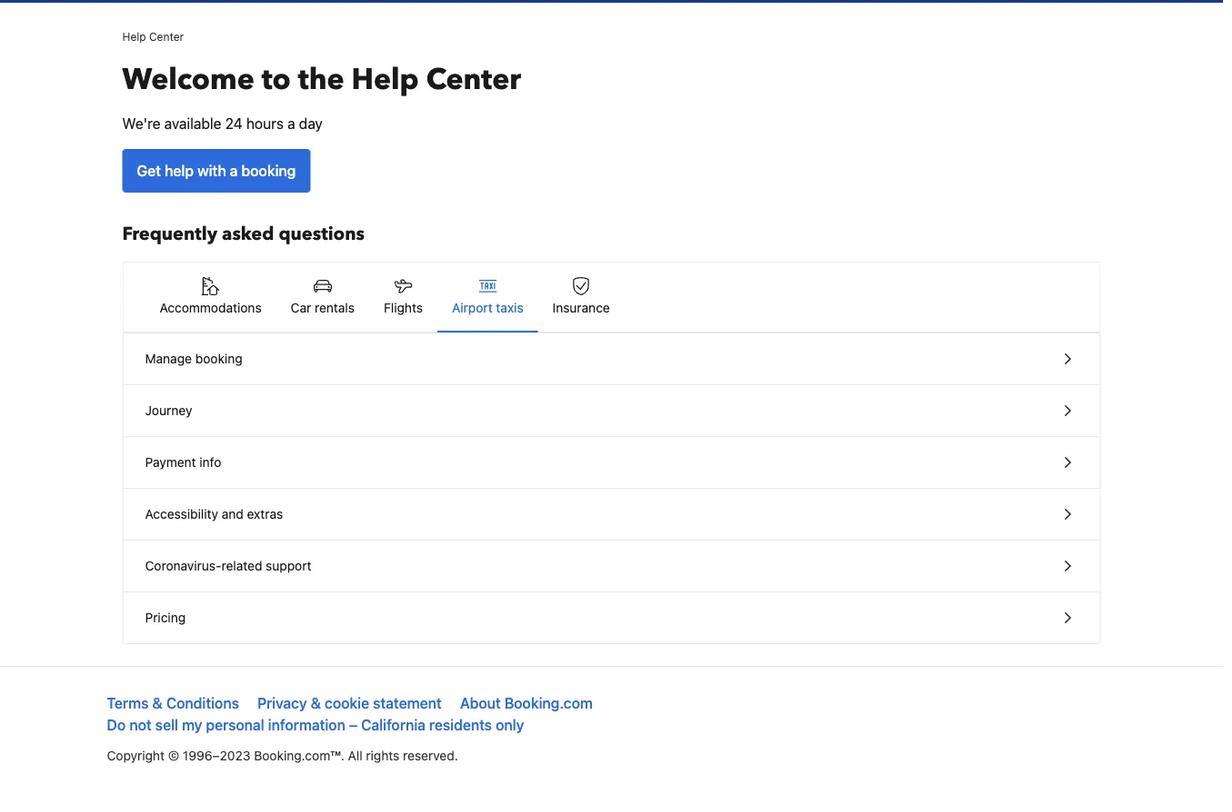 Task type: describe. For each thing, give the bounding box(es) containing it.
insurance button
[[538, 263, 625, 332]]

& for terms
[[152, 695, 163, 713]]

coronavirus-related support button
[[123, 541, 1100, 593]]

do
[[107, 717, 126, 734]]

information
[[268, 717, 345, 734]]

we're available 24 hours a day
[[122, 115, 323, 132]]

pricing button
[[123, 593, 1100, 644]]

terms
[[107, 695, 149, 713]]

about booking.com link
[[460, 695, 593, 713]]

accommodations
[[160, 301, 262, 316]]

cookie
[[325, 695, 369, 713]]

accommodations button
[[145, 263, 276, 332]]

0 vertical spatial a
[[287, 115, 295, 132]]

privacy
[[257, 695, 307, 713]]

sell
[[155, 717, 178, 734]]

booking inside button
[[241, 162, 296, 180]]

copyright
[[107, 749, 165, 764]]

a inside get help with a booking button
[[230, 162, 238, 180]]

0 vertical spatial help
[[122, 30, 146, 43]]

payment
[[145, 455, 196, 470]]

airport taxis
[[452, 301, 524, 316]]

california
[[361, 717, 426, 734]]

flights button
[[369, 263, 437, 332]]

manage booking
[[145, 352, 242, 367]]

0 vertical spatial center
[[149, 30, 184, 43]]

journey
[[145, 403, 192, 418]]

©
[[168, 749, 179, 764]]

accessibility and extras button
[[123, 489, 1100, 541]]

all
[[348, 749, 363, 764]]

reserved.
[[403, 749, 458, 764]]

payment info button
[[123, 437, 1100, 489]]

about booking.com do not sell my personal information – california residents only
[[107, 695, 593, 734]]

–
[[349, 717, 358, 734]]

booking inside button
[[195, 352, 242, 367]]

coronavirus-related support
[[145, 559, 312, 574]]

pricing
[[145, 611, 186, 626]]

help center
[[122, 30, 184, 43]]

asked
[[222, 222, 274, 247]]

welcome to the help center
[[122, 60, 521, 100]]

get help with a booking button
[[122, 149, 310, 193]]

accessibility and extras
[[145, 507, 283, 522]]

to
[[262, 60, 291, 100]]

airport
[[452, 301, 493, 316]]

get
[[137, 162, 161, 180]]

manage
[[145, 352, 192, 367]]

1996–2023
[[183, 749, 251, 764]]



Task type: vqa. For each thing, say whether or not it's contained in the screenshot.
The Pricing button
yes



Task type: locate. For each thing, give the bounding box(es) containing it.
1 horizontal spatial &
[[311, 695, 321, 713]]

info
[[199, 455, 221, 470]]

booking.com
[[505, 695, 593, 713]]

1 horizontal spatial help
[[352, 60, 419, 100]]

1 & from the left
[[152, 695, 163, 713]]

only
[[496, 717, 524, 734]]

car rentals
[[291, 301, 355, 316]]

1 vertical spatial center
[[426, 60, 521, 100]]

and
[[222, 507, 244, 522]]

welcome
[[122, 60, 254, 100]]

airport taxis button
[[437, 263, 538, 332]]

booking
[[241, 162, 296, 180], [195, 352, 242, 367]]

not
[[129, 717, 152, 734]]

2 & from the left
[[311, 695, 321, 713]]

terms & conditions
[[107, 695, 239, 713]]

help up 'welcome'
[[122, 30, 146, 43]]

about
[[460, 695, 501, 713]]

frequently
[[122, 222, 217, 247]]

do not sell my personal information – california residents only link
[[107, 717, 524, 734]]

manage booking button
[[123, 334, 1100, 386]]

1 horizontal spatial center
[[426, 60, 521, 100]]

tab list containing accommodations
[[123, 263, 1100, 334]]

0 horizontal spatial help
[[122, 30, 146, 43]]

hours
[[246, 115, 284, 132]]

help right the the
[[352, 60, 419, 100]]

1 horizontal spatial a
[[287, 115, 295, 132]]

rentals
[[315, 301, 355, 316]]

support
[[266, 559, 312, 574]]

a left day
[[287, 115, 295, 132]]

questions
[[279, 222, 365, 247]]

0 horizontal spatial a
[[230, 162, 238, 180]]

statement
[[373, 695, 442, 713]]

accessibility
[[145, 507, 218, 522]]

extras
[[247, 507, 283, 522]]

24
[[225, 115, 243, 132]]

copyright © 1996–2023 booking.com™. all rights reserved.
[[107, 749, 458, 764]]

get help with a booking
[[137, 162, 296, 180]]

1 vertical spatial help
[[352, 60, 419, 100]]

0 vertical spatial booking
[[241, 162, 296, 180]]

booking down hours
[[241, 162, 296, 180]]

conditions
[[166, 695, 239, 713]]

payment info
[[145, 455, 221, 470]]

car
[[291, 301, 311, 316]]

booking right manage
[[195, 352, 242, 367]]

journey button
[[123, 386, 1100, 437]]

insurance
[[553, 301, 610, 316]]

privacy & cookie statement link
[[257, 695, 442, 713]]

available
[[164, 115, 221, 132]]

coronavirus-
[[145, 559, 221, 574]]

booking.com™.
[[254, 749, 345, 764]]

1 vertical spatial a
[[230, 162, 238, 180]]

with
[[197, 162, 226, 180]]

my
[[182, 717, 202, 734]]

& for privacy
[[311, 695, 321, 713]]

&
[[152, 695, 163, 713], [311, 695, 321, 713]]

help
[[122, 30, 146, 43], [352, 60, 419, 100]]

flights
[[384, 301, 423, 316]]

a right 'with' at top left
[[230, 162, 238, 180]]

center
[[149, 30, 184, 43], [426, 60, 521, 100]]

day
[[299, 115, 323, 132]]

0 horizontal spatial &
[[152, 695, 163, 713]]

we're
[[122, 115, 161, 132]]

terms & conditions link
[[107, 695, 239, 713]]

car rentals button
[[276, 263, 369, 332]]

residents
[[429, 717, 492, 734]]

help
[[165, 162, 194, 180]]

related
[[221, 559, 262, 574]]

privacy & cookie statement
[[257, 695, 442, 713]]

1 vertical spatial booking
[[195, 352, 242, 367]]

tab list
[[123, 263, 1100, 334]]

taxis
[[496, 301, 524, 316]]

a
[[287, 115, 295, 132], [230, 162, 238, 180]]

the
[[298, 60, 344, 100]]

& up sell
[[152, 695, 163, 713]]

& up do not sell my personal information – california residents only link
[[311, 695, 321, 713]]

0 horizontal spatial center
[[149, 30, 184, 43]]

rights
[[366, 749, 400, 764]]

frequently asked questions
[[122, 222, 365, 247]]

personal
[[206, 717, 264, 734]]



